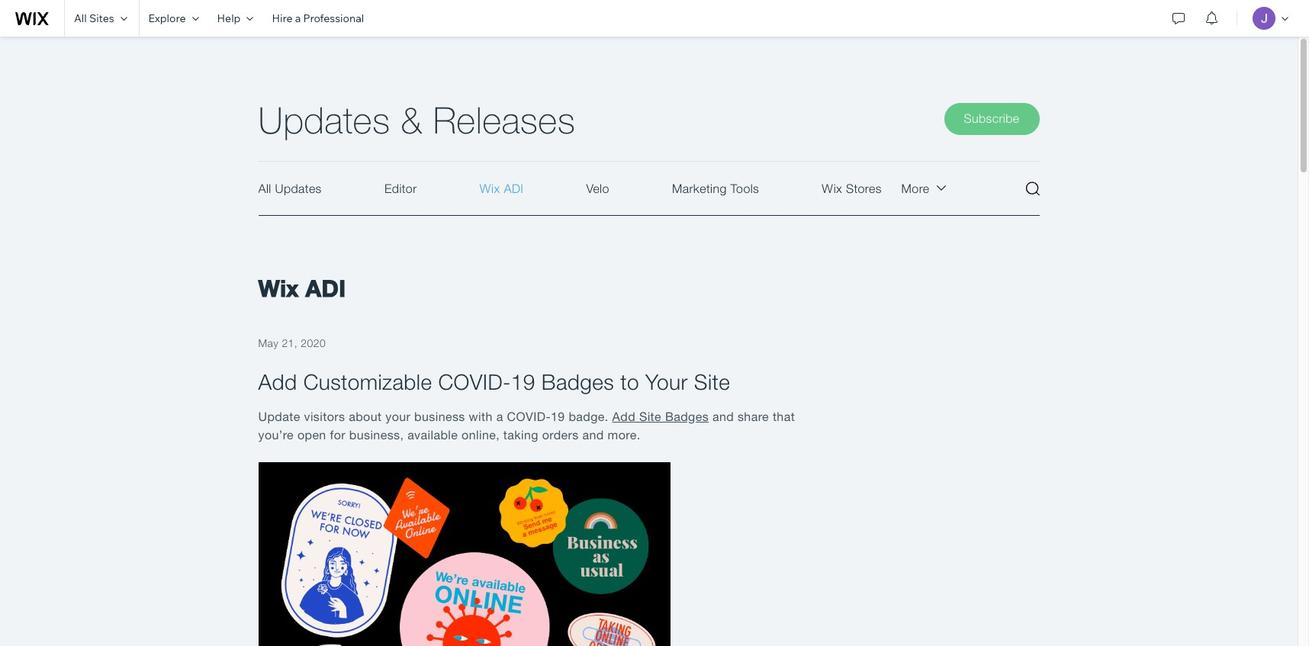 Task type: vqa. For each thing, say whether or not it's contained in the screenshot.
'Save' for Save & Create Another
no



Task type: describe. For each thing, give the bounding box(es) containing it.
professional
[[303, 11, 364, 25]]

help
[[217, 11, 241, 25]]

hire a professional link
[[263, 0, 373, 37]]

hire a professional
[[272, 11, 364, 25]]

help button
[[208, 0, 263, 37]]



Task type: locate. For each thing, give the bounding box(es) containing it.
hire
[[272, 11, 293, 25]]

sites
[[89, 11, 114, 25]]

explore
[[148, 11, 186, 25]]

a
[[295, 11, 301, 25]]

all sites
[[74, 11, 114, 25]]

all
[[74, 11, 87, 25]]



